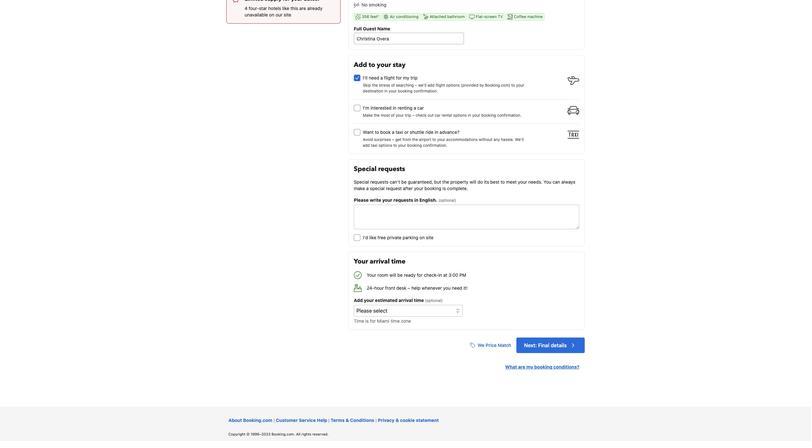 Task type: describe. For each thing, give the bounding box(es) containing it.
help
[[411, 286, 420, 291]]

match
[[498, 343, 511, 348]]

2 horizontal spatial for
[[417, 273, 423, 278]]

time for (optional)
[[414, 298, 424, 303]]

0 vertical spatial taxi
[[396, 130, 403, 135]]

its
[[484, 179, 489, 185]]

it!
[[464, 286, 468, 291]]

hassle.
[[501, 137, 514, 142]]

your right write
[[382, 198, 392, 203]]

a up the stress
[[380, 75, 383, 81]]

copyright
[[228, 432, 245, 437]]

shuttle
[[410, 130, 424, 135]]

4 four-star hotels like this are already unavailable on our site
[[245, 5, 322, 17]]

terms & conditions link
[[331, 418, 374, 424]]

i'm interested in renting a car
[[363, 105, 424, 111]]

in inside skip the stress of searching – we'll add flight options (provided by booking.com) to your destination in your booking confirmation.
[[384, 89, 388, 94]]

skip
[[363, 83, 371, 88]]

0 vertical spatial car
[[417, 105, 424, 111]]

1 vertical spatial confirmation.
[[497, 113, 521, 118]]

but
[[434, 179, 441, 185]]

in left the at
[[438, 273, 442, 278]]

(optional) inside please write your requests in english. (optional)
[[438, 198, 456, 203]]

in right rental
[[468, 113, 471, 118]]

a inside special requests can't be guaranteed, but the property will do its best to meet your needs. you can always make a special request after your booking is complete.
[[366, 186, 369, 191]]

2 & from the left
[[396, 418, 399, 424]]

next:
[[524, 343, 537, 349]]

no
[[362, 2, 368, 7]]

options inside avoid surprises – get from the airport to your accommodations without any hassle. we'll add taxi options to your booking confirmation.
[[379, 143, 392, 148]]

details
[[551, 343, 567, 349]]

1 vertical spatial options
[[453, 113, 467, 118]]

1 horizontal spatial arrival
[[399, 298, 413, 303]]

0 horizontal spatial will
[[389, 273, 396, 278]]

0 vertical spatial time
[[391, 258, 406, 266]]

you
[[443, 286, 451, 291]]

1 horizontal spatial site
[[426, 235, 433, 241]]

out
[[428, 113, 434, 118]]

0 vertical spatial trip
[[410, 75, 418, 81]]

terms
[[331, 418, 345, 424]]

a right book
[[392, 130, 394, 135]]

rights
[[301, 432, 311, 437]]

the inside special requests can't be guaranteed, but the property will do its best to meet your needs. you can always make a special request after your booking is complete.
[[442, 179, 449, 185]]

can't
[[390, 179, 400, 185]]

full
[[354, 26, 362, 32]]

24-
[[367, 286, 374, 291]]

machine
[[527, 14, 543, 19]]

air
[[390, 14, 395, 19]]

booking.com)
[[485, 83, 510, 88]]

– left help
[[408, 286, 410, 291]]

attached bathroom
[[430, 14, 465, 19]]

you
[[544, 179, 551, 185]]

to down get
[[393, 143, 397, 148]]

1 & from the left
[[346, 418, 349, 424]]

make
[[363, 113, 373, 118]]

customer service help link
[[276, 418, 328, 424]]

special for special requests can't be guaranteed, but the property will do its best to meet your needs. you can always make a special request after your booking is complete.
[[354, 179, 369, 185]]

in left english.
[[414, 198, 418, 203]]

– left check
[[412, 113, 415, 118]]

356
[[362, 14, 369, 19]]

destination
[[363, 89, 383, 94]]

about booking.com link
[[228, 418, 272, 424]]

or
[[404, 130, 409, 135]]

from
[[402, 137, 411, 142]]

your right booking.com)
[[516, 83, 524, 88]]

flat-screen tv
[[476, 14, 503, 19]]

guest
[[363, 26, 376, 32]]

356 feet²
[[362, 14, 379, 19]]

reserved.
[[312, 432, 329, 437]]

help
[[317, 418, 327, 424]]

already
[[307, 5, 322, 11]]

your down get
[[398, 143, 406, 148]]

be for guaranteed,
[[401, 179, 407, 185]]

i'll
[[363, 75, 368, 81]]

flight inside skip the stress of searching – we'll add flight options (provided by booking.com) to your destination in your booking confirmation.
[[436, 83, 445, 88]]

0 horizontal spatial is
[[365, 319, 369, 324]]

final
[[538, 343, 549, 349]]

of for renting
[[391, 113, 395, 118]]

ride
[[425, 130, 433, 135]]

air conditioning
[[390, 14, 419, 19]]

get
[[395, 137, 401, 142]]

booking inside special requests can't be guaranteed, but the property will do its best to meet your needs. you can always make a special request after your booking is complete.
[[424, 186, 441, 191]]

needs.
[[528, 179, 542, 185]]

add your estimated arrival time (optional)
[[354, 298, 443, 303]]

to inside skip the stress of searching – we'll add flight options (provided by booking.com) to your destination in your booking confirmation.
[[511, 83, 515, 88]]

the inside avoid surprises – get from the airport to your accommodations without any hassle. we'll add taxi options to your booking confirmation.
[[412, 137, 418, 142]]

full guest name
[[354, 26, 390, 32]]

hotels
[[268, 5, 281, 11]]

your down guaranteed,
[[414, 186, 423, 191]]

1 vertical spatial car
[[435, 113, 441, 118]]

parking
[[403, 235, 418, 241]]

complete.
[[447, 186, 468, 191]]

(optional) inside add your estimated arrival time (optional)
[[425, 299, 443, 303]]

group containing i'll need a flight for my trip
[[354, 72, 582, 149]]

accommodations
[[446, 137, 478, 142]]

ready
[[404, 273, 416, 278]]

in left the renting
[[393, 105, 396, 111]]

are inside 4 four-star hotels like this are already unavailable on our site
[[299, 5, 306, 11]]

customer service help terms & conditions
[[276, 418, 374, 424]]

i'd
[[363, 235, 368, 241]]

booking.com.
[[272, 432, 295, 437]]

please
[[354, 198, 369, 203]]

0 vertical spatial flight
[[384, 75, 395, 81]]

without
[[479, 137, 492, 142]]

make
[[354, 186, 365, 191]]

i'm
[[363, 105, 369, 111]]

0 horizontal spatial for
[[370, 319, 376, 324]]

copyright © 1996–2023 booking.com. all rights reserved.
[[228, 432, 329, 437]]

– inside avoid surprises – get from the airport to your accommodations without any hassle. we'll add taxi options to your booking confirmation.
[[392, 137, 394, 142]]

name
[[377, 26, 390, 32]]

1 vertical spatial like
[[369, 235, 376, 241]]

stay
[[393, 61, 406, 69]]

3:00 pm
[[449, 273, 466, 278]]

conditions
[[350, 418, 374, 424]]

your down the renting
[[396, 113, 404, 118]]

at
[[443, 273, 447, 278]]

cookie
[[400, 418, 415, 424]]

4 four-star hotels like this are already unavailable on our site status
[[226, 0, 341, 24]]

we
[[478, 343, 485, 348]]

advance?
[[440, 130, 459, 135]]



Task type: locate. For each thing, give the bounding box(es) containing it.
2 vertical spatial confirmation.
[[423, 143, 447, 148]]

coffee
[[514, 14, 526, 19]]

1 vertical spatial arrival
[[399, 298, 413, 303]]

avoid surprises – get from the airport to your accommodations without any hassle. we'll add taxi options to your booking confirmation.
[[363, 137, 524, 148]]

the up destination
[[372, 83, 378, 88]]

1 horizontal spatial flight
[[436, 83, 445, 88]]

time up ready
[[391, 258, 406, 266]]

our
[[276, 12, 283, 17]]

of down i'll need a flight for my trip
[[391, 83, 395, 88]]

what are my booking conditions? link
[[505, 365, 579, 370]]

zone
[[401, 319, 411, 324]]

your right meet
[[518, 179, 527, 185]]

flat-
[[476, 14, 484, 19]]

0 horizontal spatial add
[[363, 143, 370, 148]]

a up check
[[414, 105, 416, 111]]

request
[[386, 186, 402, 191]]

your down advance?
[[437, 137, 445, 142]]

Full Guest Name text field
[[354, 33, 464, 44]]

be for ready
[[397, 273, 403, 278]]

0 vertical spatial like
[[282, 5, 289, 11]]

estimated
[[375, 298, 398, 303]]

1 horizontal spatial need
[[452, 286, 462, 291]]

1 horizontal spatial is
[[443, 186, 446, 191]]

i'd like free private parking on site
[[363, 235, 433, 241]]

time left 'zone'
[[391, 319, 400, 324]]

0 vertical spatial are
[[299, 5, 306, 11]]

are right the what
[[518, 365, 525, 370]]

book
[[380, 130, 391, 135]]

0 vertical spatial add
[[428, 83, 435, 88]]

(optional)
[[438, 198, 456, 203], [425, 299, 443, 303]]

&
[[346, 418, 349, 424], [396, 418, 399, 424]]

– left we'll
[[415, 83, 417, 88]]

unavailable
[[245, 12, 268, 17]]

booking inside skip the stress of searching – we'll add flight options (provided by booking.com) to your destination in your booking confirmation.
[[398, 89, 413, 94]]

site right our
[[284, 12, 291, 17]]

1 horizontal spatial for
[[396, 75, 402, 81]]

1 vertical spatial add
[[363, 143, 370, 148]]

to inside special requests can't be guaranteed, but the property will do its best to meet your needs. you can always make a special request after your booking is complete.
[[501, 179, 505, 185]]

requests up the can't
[[378, 165, 405, 174]]

to down ride at right
[[432, 137, 436, 142]]

0 vertical spatial confirmation.
[[414, 89, 438, 94]]

surprises
[[374, 137, 391, 142]]

we'll
[[418, 83, 427, 88]]

0 vertical spatial be
[[401, 179, 407, 185]]

0 vertical spatial of
[[391, 83, 395, 88]]

time is for miami time zone
[[354, 319, 411, 324]]

1 vertical spatial add
[[354, 298, 363, 303]]

1 special from the top
[[354, 165, 377, 174]]

meet
[[506, 179, 517, 185]]

1 vertical spatial is
[[365, 319, 369, 324]]

your for your room will be ready for check-in at 3:00 pm
[[367, 273, 376, 278]]

options down surprises
[[379, 143, 392, 148]]

(optional) down whenever at bottom
[[425, 299, 443, 303]]

on down hotels
[[269, 12, 274, 17]]

renting
[[398, 105, 412, 111]]

is inside special requests can't be guaranteed, but the property will do its best to meet your needs. you can always make a special request after your booking is complete.
[[443, 186, 446, 191]]

like inside 4 four-star hotels like this are already unavailable on our site
[[282, 5, 289, 11]]

1 vertical spatial need
[[452, 286, 462, 291]]

– left get
[[392, 137, 394, 142]]

0 horizontal spatial flight
[[384, 75, 395, 81]]

add for add your estimated arrival time (optional)
[[354, 298, 363, 303]]

& right 'terms' on the left of page
[[346, 418, 349, 424]]

1 vertical spatial site
[[426, 235, 433, 241]]

flight right we'll
[[436, 83, 445, 88]]

0 vertical spatial for
[[396, 75, 402, 81]]

0 horizontal spatial &
[[346, 418, 349, 424]]

confirmation. inside skip the stress of searching – we'll add flight options (provided by booking.com) to your destination in your booking confirmation.
[[414, 89, 438, 94]]

0 horizontal spatial are
[[299, 5, 306, 11]]

booking down final
[[534, 365, 552, 370]]

the right "but"
[[442, 179, 449, 185]]

booking down from
[[407, 143, 422, 148]]

to left book
[[375, 130, 379, 135]]

0 vertical spatial site
[[284, 12, 291, 17]]

requests down after
[[393, 198, 413, 203]]

whenever
[[422, 286, 442, 291]]

always
[[561, 179, 575, 185]]

trip up searching
[[410, 75, 418, 81]]

None text field
[[354, 205, 579, 230]]

2 of from the top
[[391, 113, 395, 118]]

next: final details button
[[516, 338, 585, 354]]

booking down searching
[[398, 89, 413, 94]]

want
[[363, 130, 374, 135]]

are right this
[[299, 5, 306, 11]]

1 vertical spatial are
[[518, 365, 525, 370]]

your down i'd
[[354, 258, 368, 266]]

service
[[299, 418, 316, 424]]

options right rental
[[453, 113, 467, 118]]

1 vertical spatial will
[[389, 273, 396, 278]]

screen
[[484, 14, 497, 19]]

the down interested
[[374, 113, 380, 118]]

free
[[378, 235, 386, 241]]

your up i'll need a flight for my trip
[[377, 61, 391, 69]]

1 horizontal spatial on
[[420, 235, 425, 241]]

will right room
[[389, 273, 396, 278]]

1 vertical spatial flight
[[436, 83, 445, 88]]

booking inside avoid surprises – get from the airport to your accommodations without any hassle. we'll add taxi options to your booking confirmation.
[[407, 143, 422, 148]]

1 horizontal spatial &
[[396, 418, 399, 424]]

tv
[[498, 14, 503, 19]]

requests for special requests
[[378, 165, 405, 174]]

for right ready
[[417, 273, 423, 278]]

on
[[269, 12, 274, 17], [420, 235, 425, 241]]

private
[[387, 235, 401, 241]]

car right out
[[435, 113, 441, 118]]

site inside 4 four-star hotels like this are already unavailable on our site
[[284, 12, 291, 17]]

room
[[377, 273, 388, 278]]

add inside avoid surprises – get from the airport to your accommodations without any hassle. we'll add taxi options to your booking confirmation.
[[363, 143, 370, 148]]

your for your arrival time
[[354, 258, 368, 266]]

smoking
[[369, 2, 386, 7]]

your down 24-
[[364, 298, 374, 303]]

1 add from the top
[[354, 61, 367, 69]]

the inside skip the stress of searching – we'll add flight options (provided by booking.com) to your destination in your booking confirmation.
[[372, 83, 378, 88]]

arrival up room
[[370, 258, 390, 266]]

no smoking
[[362, 2, 386, 7]]

my right the what
[[526, 365, 533, 370]]

four-
[[249, 5, 259, 11]]

on inside 4 four-star hotels like this are already unavailable on our site
[[269, 12, 274, 17]]

conditions?
[[553, 365, 579, 370]]

taxi left or
[[396, 130, 403, 135]]

your arrival time
[[354, 258, 406, 266]]

1 horizontal spatial are
[[518, 365, 525, 370]]

trip down the renting
[[405, 113, 411, 118]]

privacy & cookie statement link
[[378, 418, 439, 424]]

0 vertical spatial your
[[354, 258, 368, 266]]

hour
[[374, 286, 384, 291]]

we'll
[[515, 137, 524, 142]]

0 horizontal spatial site
[[284, 12, 291, 17]]

taxi inside avoid surprises – get from the airport to your accommodations without any hassle. we'll add taxi options to your booking confirmation.
[[371, 143, 377, 148]]

0 vertical spatial on
[[269, 12, 274, 17]]

0 horizontal spatial arrival
[[370, 258, 390, 266]]

confirmation. inside avoid surprises – get from the airport to your accommodations without any hassle. we'll add taxi options to your booking confirmation.
[[423, 143, 447, 148]]

is right time
[[365, 319, 369, 324]]

time down "24-hour front desk – help whenever you need it!"
[[414, 298, 424, 303]]

1 vertical spatial special
[[354, 179, 369, 185]]

will left do
[[470, 179, 476, 185]]

special inside special requests can't be guaranteed, but the property will do its best to meet your needs. you can always make a special request after your booking is complete.
[[354, 179, 369, 185]]

2 vertical spatial time
[[391, 319, 400, 324]]

in right ride at right
[[435, 130, 438, 135]]

0 vertical spatial arrival
[[370, 258, 390, 266]]

1 vertical spatial (optional)
[[425, 299, 443, 303]]

we price match
[[478, 343, 511, 348]]

confirmation. up hassle.
[[497, 113, 521, 118]]

1 vertical spatial requests
[[370, 179, 388, 185]]

a right the make
[[366, 186, 369, 191]]

1 vertical spatial taxi
[[371, 143, 377, 148]]

0 vertical spatial is
[[443, 186, 446, 191]]

property
[[450, 179, 468, 185]]

interested
[[370, 105, 392, 111]]

front
[[385, 286, 395, 291]]

2 vertical spatial requests
[[393, 198, 413, 203]]

time
[[354, 319, 364, 324]]

2 vertical spatial options
[[379, 143, 392, 148]]

to right best
[[501, 179, 505, 185]]

group
[[354, 72, 582, 149]]

booking down "but"
[[424, 186, 441, 191]]

is left complete.
[[443, 186, 446, 191]]

add right we'll
[[428, 83, 435, 88]]

privacy
[[378, 418, 394, 424]]

skip the stress of searching – we'll add flight options (provided by booking.com) to your destination in your booking confirmation.
[[363, 83, 524, 94]]

1 horizontal spatial my
[[526, 365, 533, 370]]

0 vertical spatial need
[[369, 75, 379, 81]]

add up time
[[354, 298, 363, 303]]

need right i'll
[[369, 75, 379, 81]]

attached
[[430, 14, 446, 19]]

need left it!
[[452, 286, 462, 291]]

options inside skip the stress of searching – we'll add flight options (provided by booking.com) to your destination in your booking confirmation.
[[446, 83, 460, 88]]

0 vertical spatial options
[[446, 83, 460, 88]]

1 vertical spatial be
[[397, 273, 403, 278]]

1 horizontal spatial will
[[470, 179, 476, 185]]

want to book a taxi or shuttle ride in advance?
[[363, 130, 459, 135]]

what are my booking conditions?
[[505, 365, 579, 370]]

1 horizontal spatial taxi
[[396, 130, 403, 135]]

confirmation.
[[414, 89, 438, 94], [497, 113, 521, 118], [423, 143, 447, 148]]

are
[[299, 5, 306, 11], [518, 365, 525, 370]]

to right booking.com)
[[511, 83, 515, 88]]

desk
[[396, 286, 406, 291]]

about
[[228, 418, 242, 424]]

for left miami
[[370, 319, 376, 324]]

in
[[384, 89, 388, 94], [393, 105, 396, 111], [468, 113, 471, 118], [435, 130, 438, 135], [414, 198, 418, 203], [438, 273, 442, 278]]

i'll need a flight for my trip
[[363, 75, 418, 81]]

most
[[381, 113, 390, 118]]

the down shuttle
[[412, 137, 418, 142]]

of for flight
[[391, 83, 395, 88]]

any
[[494, 137, 500, 142]]

1 horizontal spatial car
[[435, 113, 441, 118]]

your left room
[[367, 273, 376, 278]]

price
[[486, 343, 497, 348]]

1 vertical spatial trip
[[405, 113, 411, 118]]

0 vertical spatial special
[[354, 165, 377, 174]]

will inside special requests can't be guaranteed, but the property will do its best to meet your needs. you can always make a special request after your booking is complete.
[[470, 179, 476, 185]]

0 vertical spatial add
[[354, 61, 367, 69]]

0 horizontal spatial like
[[282, 5, 289, 11]]

requests for special requests can't be guaranteed, but the property will do its best to meet your needs. you can always make a special request after your booking is complete.
[[370, 179, 388, 185]]

your up without
[[472, 113, 480, 118]]

1 horizontal spatial add
[[428, 83, 435, 88]]

flight up the stress
[[384, 75, 395, 81]]

site right parking
[[426, 235, 433, 241]]

taxi down avoid
[[371, 143, 377, 148]]

car up check
[[417, 105, 424, 111]]

add for add to your stay
[[354, 61, 367, 69]]

0 vertical spatial (optional)
[[438, 198, 456, 203]]

coffee machine
[[514, 14, 543, 19]]

1 vertical spatial of
[[391, 113, 395, 118]]

& left "cookie"
[[396, 418, 399, 424]]

site
[[284, 12, 291, 17], [426, 235, 433, 241]]

in down the stress
[[384, 89, 388, 94]]

be inside special requests can't be guaranteed, but the property will do its best to meet your needs. you can always make a special request after your booking is complete.
[[401, 179, 407, 185]]

1 vertical spatial my
[[526, 365, 533, 370]]

of down the i'm interested in renting a car
[[391, 113, 395, 118]]

special requests
[[354, 165, 405, 174]]

my up searching
[[403, 75, 409, 81]]

options left '(provided'
[[446, 83, 460, 88]]

booking up without
[[481, 113, 496, 118]]

of
[[391, 83, 395, 88], [391, 113, 395, 118]]

miami
[[377, 319, 389, 324]]

(provided
[[461, 83, 478, 88]]

time for zone
[[391, 319, 400, 324]]

avoid
[[363, 137, 373, 142]]

to
[[369, 61, 375, 69], [511, 83, 515, 88], [375, 130, 379, 135], [432, 137, 436, 142], [393, 143, 397, 148], [501, 179, 505, 185]]

english.
[[419, 198, 437, 203]]

0 horizontal spatial car
[[417, 105, 424, 111]]

all
[[296, 432, 300, 437]]

special for special requests
[[354, 165, 377, 174]]

1 horizontal spatial like
[[369, 235, 376, 241]]

be left ready
[[397, 273, 403, 278]]

by
[[479, 83, 484, 88]]

add inside skip the stress of searching – we'll add flight options (provided by booking.com) to your destination in your booking confirmation.
[[428, 83, 435, 88]]

flight
[[384, 75, 395, 81], [436, 83, 445, 88]]

0 horizontal spatial my
[[403, 75, 409, 81]]

about booking.com
[[228, 418, 272, 424]]

2 special from the top
[[354, 179, 369, 185]]

privacy & cookie statement
[[378, 418, 439, 424]]

your down the stress
[[389, 89, 397, 94]]

1 vertical spatial your
[[367, 273, 376, 278]]

arrival down desk
[[399, 298, 413, 303]]

2 add from the top
[[354, 298, 363, 303]]

2 vertical spatial for
[[370, 319, 376, 324]]

on right parking
[[420, 235, 425, 241]]

like right i'd
[[369, 235, 376, 241]]

1 vertical spatial for
[[417, 273, 423, 278]]

taxi
[[396, 130, 403, 135], [371, 143, 377, 148]]

be up after
[[401, 179, 407, 185]]

for
[[396, 75, 402, 81], [417, 273, 423, 278], [370, 319, 376, 324]]

requests up "special"
[[370, 179, 388, 185]]

0 horizontal spatial taxi
[[371, 143, 377, 148]]

0 vertical spatial will
[[470, 179, 476, 185]]

add up i'll
[[354, 61, 367, 69]]

add down avoid
[[363, 143, 370, 148]]

0 horizontal spatial need
[[369, 75, 379, 81]]

customer
[[276, 418, 298, 424]]

1 vertical spatial on
[[420, 235, 425, 241]]

(optional) down complete.
[[438, 198, 456, 203]]

do
[[478, 179, 483, 185]]

0 horizontal spatial on
[[269, 12, 274, 17]]

©
[[246, 432, 250, 437]]

to up skip
[[369, 61, 375, 69]]

like left this
[[282, 5, 289, 11]]

booking.com
[[243, 418, 272, 424]]

of inside skip the stress of searching – we'll add flight options (provided by booking.com) to your destination in your booking confirmation.
[[391, 83, 395, 88]]

add
[[428, 83, 435, 88], [363, 143, 370, 148]]

requests inside special requests can't be guaranteed, but the property will do its best to meet your needs. you can always make a special request after your booking is complete.
[[370, 179, 388, 185]]

1 vertical spatial time
[[414, 298, 424, 303]]

0 vertical spatial requests
[[378, 165, 405, 174]]

0 vertical spatial my
[[403, 75, 409, 81]]

– inside skip the stress of searching – we'll add flight options (provided by booking.com) to your destination in your booking confirmation.
[[415, 83, 417, 88]]

confirmation. down airport
[[423, 143, 447, 148]]

car
[[417, 105, 424, 111], [435, 113, 441, 118]]

confirmation. down we'll
[[414, 89, 438, 94]]

1 of from the top
[[391, 83, 395, 88]]

for up searching
[[396, 75, 402, 81]]

will
[[470, 179, 476, 185], [389, 273, 396, 278]]



Task type: vqa. For each thing, say whether or not it's contained in the screenshot.
Booking.com.
yes



